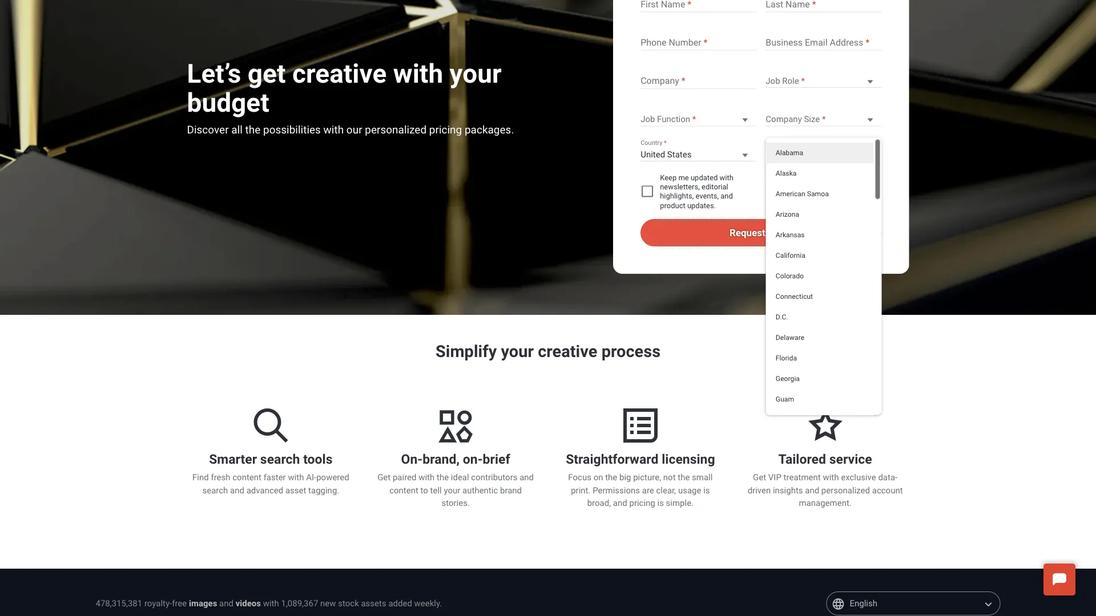 Task type: vqa. For each thing, say whether or not it's contained in the screenshot.
images
yes



Task type: locate. For each thing, give the bounding box(es) containing it.
broad,
[[587, 498, 611, 508]]

1 horizontal spatial the
[[605, 473, 617, 483]]

search down fresh
[[202, 485, 228, 495]]

1 horizontal spatial is
[[704, 485, 710, 495]]

simplify your creative process
[[436, 342, 661, 361]]

search up the faster
[[260, 452, 300, 467]]

faster
[[264, 473, 286, 483]]

and inside on-brand, on-brief get paired with the ideal contributors and content to tell your authentic brand stories.
[[520, 473, 534, 483]]

ai-
[[306, 473, 316, 483]]

document image
[[613, 397, 668, 452]]

paired
[[393, 473, 417, 483]]

brand,
[[423, 452, 460, 467]]

process
[[602, 342, 661, 361]]

find
[[192, 473, 209, 483]]

smarter search tools find fresh content faster with ai-powered search and advanced asset tagging.
[[192, 452, 349, 495]]

0 vertical spatial search
[[260, 452, 300, 467]]

search
[[260, 452, 300, 467], [202, 485, 228, 495]]

and inside straightforward licensing focus on the big picture, not the small print. permissions are clear, usage is broad, and pricing is simple.
[[613, 498, 627, 508]]

simplify
[[436, 342, 497, 361]]

is down small
[[704, 485, 710, 495]]

editorial
[[702, 183, 728, 191]]

1 vertical spatial is
[[657, 498, 664, 508]]

get
[[378, 473, 391, 483], [753, 473, 766, 483]]

0 vertical spatial creative
[[292, 59, 387, 89]]

focus
[[568, 473, 591, 483]]

on
[[594, 473, 603, 483]]

to
[[421, 485, 428, 495]]

1 get from the left
[[378, 473, 391, 483]]

0 horizontal spatial the
[[437, 473, 449, 483]]

get up "driven"
[[753, 473, 766, 483]]

fresh
[[211, 473, 230, 483]]

0 horizontal spatial search
[[202, 485, 228, 495]]

1 horizontal spatial content
[[390, 485, 418, 495]]

search image
[[243, 397, 298, 452]]

2 horizontal spatial the
[[678, 473, 690, 483]]

the right on
[[605, 473, 617, 483]]

clear,
[[656, 485, 676, 495]]

your
[[450, 59, 502, 89], [501, 342, 534, 361], [444, 485, 460, 495]]

permissions
[[593, 485, 640, 495]]

driven
[[748, 485, 771, 495]]

with
[[393, 59, 443, 89], [720, 173, 734, 182], [288, 473, 304, 483], [419, 473, 435, 483], [823, 473, 839, 483]]

is
[[704, 485, 710, 495], [657, 498, 664, 508]]

the up usage
[[678, 473, 690, 483]]

vip
[[768, 473, 782, 483]]

me
[[679, 173, 689, 182]]

treatment
[[784, 473, 821, 483]]

videos
[[236, 599, 261, 609]]

0 horizontal spatial content
[[233, 473, 261, 483]]

and down editorial
[[721, 192, 733, 200]]

not
[[663, 473, 676, 483]]

authentic
[[463, 485, 498, 495]]

highlights,
[[660, 192, 694, 200]]

the
[[437, 473, 449, 483], [605, 473, 617, 483], [678, 473, 690, 483]]

2 get from the left
[[753, 473, 766, 483]]

let's
[[187, 59, 241, 89]]

and down permissions
[[613, 498, 627, 508]]

picture,
[[633, 473, 661, 483]]

let's get creative with your budget banner
[[0, 0, 1096, 317]]

newsletters,
[[660, 183, 700, 191]]

and inside keep me updated with newsletters, editorial highlights, events, and product updates.
[[721, 192, 733, 200]]

content
[[233, 473, 261, 483], [390, 485, 418, 495]]

0 horizontal spatial is
[[657, 498, 664, 508]]

straightforward
[[566, 452, 659, 467]]

0 horizontal spatial get
[[378, 473, 391, 483]]

let's get creative with your budget
[[187, 59, 502, 118]]

1 vertical spatial search
[[202, 485, 228, 495]]

footer containing images
[[0, 569, 1096, 617]]

get left paired
[[378, 473, 391, 483]]

get inside the tailored service get vip treatment with exclusive data- driven insights and personalized account management.
[[753, 473, 766, 483]]

licensing
[[662, 452, 715, 467]]

1 the from the left
[[437, 473, 449, 483]]

states
[[667, 149, 692, 159]]

0 horizontal spatial creative
[[292, 59, 387, 89]]

the up tell
[[437, 473, 449, 483]]

1 vertical spatial creative
[[538, 342, 598, 361]]

creative inside the "let's get creative with your budget"
[[292, 59, 387, 89]]

tools
[[303, 452, 333, 467]]

2 the from the left
[[605, 473, 617, 483]]

and
[[721, 192, 733, 200], [520, 473, 534, 483], [230, 485, 244, 495], [805, 485, 819, 495], [613, 498, 627, 508]]

tailored
[[779, 452, 826, 467]]

usage
[[678, 485, 701, 495]]

updated
[[691, 173, 718, 182]]

and down treatment
[[805, 485, 819, 495]]

tell
[[430, 485, 442, 495]]

and down fresh
[[230, 485, 244, 495]]

0 vertical spatial content
[[233, 473, 261, 483]]

budget
[[187, 88, 269, 118]]

1 vertical spatial content
[[390, 485, 418, 495]]

0 vertical spatial your
[[450, 59, 502, 89]]

powered
[[316, 473, 349, 483]]

stories.
[[442, 498, 470, 508]]

get
[[248, 59, 286, 89]]

is down 'clear,'
[[657, 498, 664, 508]]

content down paired
[[390, 485, 418, 495]]

content up advanced
[[233, 473, 261, 483]]

content inside smarter search tools find fresh content faster with ai-powered search and advanced asset tagging.
[[233, 473, 261, 483]]

product
[[660, 201, 686, 210]]

on-
[[401, 452, 423, 467]]

1 horizontal spatial get
[[753, 473, 766, 483]]

data-
[[878, 473, 898, 483]]

1 horizontal spatial search
[[260, 452, 300, 467]]

1 horizontal spatial creative
[[538, 342, 598, 361]]

request quote
[[730, 227, 793, 239]]

on-
[[463, 452, 483, 467]]

with inside the "let's get creative with your budget"
[[393, 59, 443, 89]]

footer
[[0, 569, 1096, 617]]

keep me updated with newsletters, editorial highlights, events, and product updates.
[[660, 173, 734, 210]]

big
[[620, 473, 631, 483]]

united states
[[641, 149, 692, 159]]

and up brand
[[520, 473, 534, 483]]

2 vertical spatial your
[[444, 485, 460, 495]]

smarter
[[209, 452, 257, 467]]

get inside on-brand, on-brief get paired with the ideal contributors and content to tell your authentic brand stories.
[[378, 473, 391, 483]]

creative
[[292, 59, 387, 89], [538, 342, 598, 361]]



Task type: describe. For each thing, give the bounding box(es) containing it.
your inside the "let's get creative with your budget"
[[450, 59, 502, 89]]

print.
[[571, 485, 591, 495]]

exclusive
[[841, 473, 876, 483]]

content inside on-brand, on-brief get paired with the ideal contributors and content to tell your authentic brand stories.
[[390, 485, 418, 495]]

Last Name text field
[[766, 0, 882, 12]]

keep
[[660, 173, 677, 182]]

videos link
[[236, 599, 261, 609]]

events,
[[696, 192, 719, 200]]

with inside the tailored service get vip treatment with exclusive data- driven insights and personalized account management.
[[823, 473, 839, 483]]

contributors
[[471, 473, 518, 483]]

*
[[664, 139, 667, 146]]

tagging.
[[308, 485, 339, 495]]

and inside smarter search tools find fresh content faster with ai-powered search and advanced asset tagging.
[[230, 485, 244, 495]]

Phone Number text field
[[641, 37, 757, 51]]

star image
[[798, 397, 853, 452]]

are
[[642, 485, 654, 495]]

3 the from the left
[[678, 473, 690, 483]]

service
[[829, 452, 872, 467]]

images
[[189, 599, 217, 609]]

and inside the tailored service get vip treatment with exclusive data- driven insights and personalized account management.
[[805, 485, 819, 495]]

with inside on-brand, on-brief get paired with the ideal contributors and content to tell your authentic brand stories.
[[419, 473, 435, 483]]

tailored service get vip treatment with exclusive data- driven insights and personalized account management.
[[748, 452, 903, 508]]

brief
[[483, 452, 510, 467]]

the inside on-brand, on-brief get paired with the ideal contributors and content to tell your authentic brand stories.
[[437, 473, 449, 483]]

ideal
[[451, 473, 469, 483]]

updates.
[[687, 201, 716, 210]]

Business Email Address text field
[[766, 37, 882, 51]]

simple.
[[666, 498, 694, 508]]

0 vertical spatial is
[[704, 485, 710, 495]]

advanced
[[246, 485, 283, 495]]

asset
[[285, 485, 306, 495]]

with inside keep me updated with newsletters, editorial highlights, events, and product updates.
[[720, 173, 734, 182]]

blog image
[[428, 397, 483, 452]]

creative for get
[[292, 59, 387, 89]]

with inside smarter search tools find fresh content faster with ai-powered search and advanced asset tagging.
[[288, 473, 304, 483]]

account
[[872, 485, 903, 495]]

united
[[641, 149, 665, 159]]

pricing
[[629, 498, 655, 508]]

1 vertical spatial your
[[501, 342, 534, 361]]

Company text field
[[641, 75, 757, 89]]

your inside on-brand, on-brief get paired with the ideal contributors and content to tell your authentic brand stories.
[[444, 485, 460, 495]]

on-brand, on-brief get paired with the ideal contributors and content to tell your authentic brand stories.
[[378, 452, 534, 508]]

country
[[641, 139, 663, 146]]

country *
[[641, 139, 667, 146]]

management.
[[799, 498, 852, 508]]

request
[[730, 227, 766, 239]]

personalized
[[822, 485, 870, 495]]

request quote button
[[641, 219, 882, 247]]

straightforward licensing focus on the big picture, not the small print. permissions are clear, usage is broad, and pricing is simple.
[[566, 452, 715, 508]]

creative for your
[[538, 342, 598, 361]]

images link
[[189, 599, 217, 609]]

quote
[[768, 227, 793, 239]]

small
[[692, 473, 713, 483]]

brand
[[500, 485, 522, 495]]

First Name text field
[[641, 0, 757, 12]]

insights
[[773, 485, 803, 495]]



